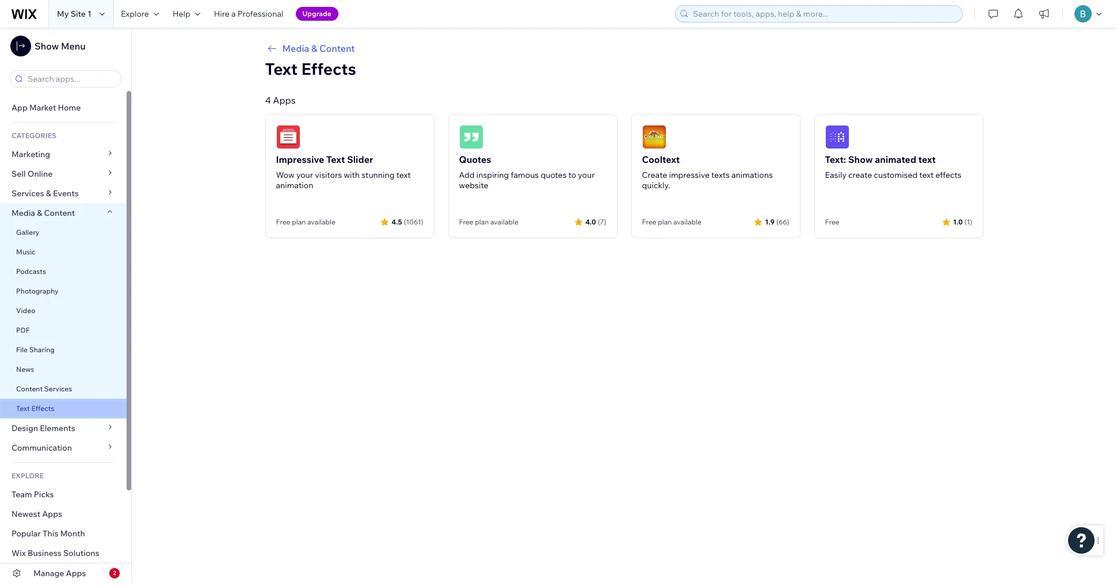 Task type: describe. For each thing, give the bounding box(es) containing it.
with
[[344, 170, 360, 180]]

4.5 (1061)
[[392, 217, 423, 226]]

explore
[[121, 9, 149, 19]]

manage apps
[[33, 568, 86, 579]]

plan for add
[[475, 218, 489, 226]]

marketing
[[12, 149, 50, 159]]

available for slider
[[307, 218, 336, 226]]

free for create
[[642, 218, 657, 226]]

1 horizontal spatial media & content link
[[265, 41, 984, 55]]

free plan available for text
[[276, 218, 336, 226]]

quotes
[[541, 170, 567, 180]]

services & events link
[[0, 184, 127, 203]]

effects
[[936, 170, 962, 180]]

pdf link
[[0, 321, 127, 340]]

impressive text slider wow your visitors with stunning text animation
[[276, 154, 411, 191]]

file
[[16, 345, 28, 354]]

sell
[[12, 169, 26, 179]]

2 horizontal spatial &
[[311, 43, 318, 54]]

cooltext create impressive texts animations quickly.
[[642, 154, 773, 191]]

news link
[[0, 360, 127, 379]]

text: show animated text easily create customised text effects
[[825, 154, 962, 180]]

team picks link
[[0, 485, 127, 504]]

available for impressive
[[674, 218, 702, 226]]

plan for text
[[292, 218, 306, 226]]

1
[[88, 9, 92, 19]]

your inside quotes add inspiring famous quotes to your website
[[578, 170, 595, 180]]

impressive text slider logo image
[[276, 125, 300, 149]]

text: show animated text logo image
[[825, 125, 850, 149]]

media inside sidebar element
[[12, 208, 35, 218]]

Search for tools, apps, help & more... field
[[690, 6, 959, 22]]

4.5
[[392, 217, 402, 226]]

(7)
[[598, 217, 607, 226]]

hire
[[214, 9, 230, 19]]

popular
[[12, 529, 41, 539]]

photography link
[[0, 282, 127, 301]]

popular this month
[[12, 529, 85, 539]]

0 vertical spatial media & content
[[282, 43, 355, 54]]

0 horizontal spatial media & content link
[[0, 203, 127, 223]]

manage
[[33, 568, 64, 579]]

video
[[16, 306, 35, 315]]

solutions
[[63, 548, 99, 558]]

app market home
[[12, 102, 81, 113]]

Search apps... field
[[24, 71, 117, 87]]

newest apps
[[12, 509, 62, 519]]

wow
[[276, 170, 295, 180]]

gallery link
[[0, 223, 127, 242]]

news
[[16, 365, 34, 374]]

communication
[[12, 443, 74, 453]]

text inside impressive text slider wow your visitors with stunning text animation
[[397, 170, 411, 180]]

apps for manage apps
[[66, 568, 86, 579]]

business
[[28, 548, 62, 558]]

design
[[12, 423, 38, 434]]

plan for create
[[658, 218, 672, 226]]

quickly.
[[642, 180, 670, 191]]

slider
[[347, 154, 373, 165]]

online
[[28, 169, 53, 179]]

quotes add inspiring famous quotes to your website
[[459, 154, 595, 191]]

effects inside sidebar element
[[31, 404, 54, 413]]

text effects inside 'text effects' link
[[16, 404, 54, 413]]

impressive
[[276, 154, 324, 165]]

4 apps
[[265, 94, 296, 106]]

podcasts
[[16, 267, 46, 276]]

your inside impressive text slider wow your visitors with stunning text animation
[[296, 170, 313, 180]]

cooltext logo image
[[642, 125, 666, 149]]

& for left media & content link
[[37, 208, 42, 218]]

show menu
[[35, 40, 86, 52]]

a
[[231, 9, 236, 19]]

services & events
[[12, 188, 79, 199]]

app market home link
[[0, 98, 127, 117]]

0 vertical spatial media
[[282, 43, 309, 54]]

text inside sidebar element
[[16, 404, 30, 413]]

quotes
[[459, 154, 491, 165]]

site
[[71, 9, 86, 19]]

customised
[[874, 170, 918, 180]]

(66)
[[777, 217, 790, 226]]

my
[[57, 9, 69, 19]]

text left effects
[[920, 170, 934, 180]]

explore
[[12, 472, 44, 480]]

impressive
[[669, 170, 710, 180]]

market
[[29, 102, 56, 113]]

stunning
[[362, 170, 395, 180]]

free for text
[[276, 218, 290, 226]]

picks
[[34, 489, 54, 500]]

this
[[43, 529, 58, 539]]

team picks
[[12, 489, 54, 500]]

add
[[459, 170, 475, 180]]

0 vertical spatial effects
[[301, 59, 356, 79]]



Task type: vqa. For each thing, say whether or not it's contained in the screenshot.
fifth I'm from the bottom of the page
no



Task type: locate. For each thing, give the bounding box(es) containing it.
text effects
[[265, 59, 356, 79], [16, 404, 54, 413]]

2 your from the left
[[578, 170, 595, 180]]

text inside impressive text slider wow your visitors with stunning text animation
[[326, 154, 345, 165]]

content services
[[16, 385, 72, 393]]

1 horizontal spatial &
[[46, 188, 51, 199]]

your
[[296, 170, 313, 180], [578, 170, 595, 180]]

available for inspiring
[[491, 218, 519, 226]]

2 vertical spatial content
[[16, 385, 43, 393]]

2
[[113, 569, 116, 577]]

0 horizontal spatial your
[[296, 170, 313, 180]]

0 horizontal spatial free plan available
[[276, 218, 336, 226]]

upgrade
[[303, 9, 332, 18]]

text
[[919, 154, 936, 165], [397, 170, 411, 180], [920, 170, 934, 180]]

0 horizontal spatial show
[[35, 40, 59, 52]]

2 vertical spatial text
[[16, 404, 30, 413]]

free plan available for add
[[459, 218, 519, 226]]

0 vertical spatial show
[[35, 40, 59, 52]]

professional
[[238, 9, 284, 19]]

0 horizontal spatial content
[[16, 385, 43, 393]]

wix business solutions link
[[0, 544, 127, 563]]

quotes logo image
[[459, 125, 483, 149]]

1 free from the left
[[276, 218, 290, 226]]

newest apps link
[[0, 504, 127, 524]]

1 horizontal spatial available
[[491, 218, 519, 226]]

wix business solutions
[[12, 548, 99, 558]]

home
[[58, 102, 81, 113]]

2 horizontal spatial apps
[[273, 94, 296, 106]]

media & content down 'upgrade' button
[[282, 43, 355, 54]]

0 horizontal spatial text effects
[[16, 404, 54, 413]]

apps right "4"
[[273, 94, 296, 106]]

sharing
[[29, 345, 55, 354]]

sell online link
[[0, 164, 127, 184]]

2 horizontal spatial available
[[674, 218, 702, 226]]

texts
[[712, 170, 730, 180]]

1 horizontal spatial text effects
[[265, 59, 356, 79]]

1 plan from the left
[[292, 218, 306, 226]]

famous
[[511, 170, 539, 180]]

free down "easily"
[[825, 218, 840, 226]]

show left 'menu'
[[35, 40, 59, 52]]

0 vertical spatial text
[[265, 59, 298, 79]]

design elements
[[12, 423, 75, 434]]

available down impressive
[[674, 218, 702, 226]]

upgrade button
[[296, 7, 338, 21]]

0 horizontal spatial apps
[[42, 509, 62, 519]]

services down news link
[[44, 385, 72, 393]]

4 free from the left
[[825, 218, 840, 226]]

newest
[[12, 509, 40, 519]]

free down quickly.
[[642, 218, 657, 226]]

text
[[265, 59, 298, 79], [326, 154, 345, 165], [16, 404, 30, 413]]

4.0
[[585, 217, 596, 226]]

pdf
[[16, 326, 30, 335]]

design elements link
[[0, 419, 127, 438]]

visitors
[[315, 170, 342, 180]]

& left events
[[46, 188, 51, 199]]

free for add
[[459, 218, 474, 226]]

1.0 (1)
[[953, 217, 973, 226]]

text up effects
[[919, 154, 936, 165]]

2 horizontal spatial plan
[[658, 218, 672, 226]]

media up gallery
[[12, 208, 35, 218]]

1 vertical spatial media & content link
[[0, 203, 127, 223]]

1 horizontal spatial plan
[[475, 218, 489, 226]]

media
[[282, 43, 309, 54], [12, 208, 35, 218]]

1 available from the left
[[307, 218, 336, 226]]

free plan available down website
[[459, 218, 519, 226]]

plan down the animation
[[292, 218, 306, 226]]

0 vertical spatial content
[[320, 43, 355, 54]]

2 horizontal spatial free plan available
[[642, 218, 702, 226]]

& inside services & events link
[[46, 188, 51, 199]]

1 your from the left
[[296, 170, 313, 180]]

text right stunning
[[397, 170, 411, 180]]

video link
[[0, 301, 127, 321]]

1 horizontal spatial media & content
[[282, 43, 355, 54]]

1 vertical spatial content
[[44, 208, 75, 218]]

content
[[320, 43, 355, 54], [44, 208, 75, 218], [16, 385, 43, 393]]

1.9
[[765, 217, 775, 226]]

1 vertical spatial media & content
[[12, 208, 75, 218]]

available down the inspiring
[[491, 218, 519, 226]]

free plan available down the animation
[[276, 218, 336, 226]]

0 horizontal spatial media
[[12, 208, 35, 218]]

podcasts link
[[0, 262, 127, 282]]

& down 'upgrade' button
[[311, 43, 318, 54]]

text effects up 4 apps
[[265, 59, 356, 79]]

team
[[12, 489, 32, 500]]

effects down 'upgrade' button
[[301, 59, 356, 79]]

1 horizontal spatial text
[[265, 59, 298, 79]]

&
[[311, 43, 318, 54], [46, 188, 51, 199], [37, 208, 42, 218]]

sell online
[[12, 169, 53, 179]]

2 vertical spatial apps
[[66, 568, 86, 579]]

0 vertical spatial text effects
[[265, 59, 356, 79]]

media down 'upgrade' button
[[282, 43, 309, 54]]

communication link
[[0, 438, 127, 458]]

1 free plan available from the left
[[276, 218, 336, 226]]

0 horizontal spatial effects
[[31, 404, 54, 413]]

my site 1
[[57, 9, 92, 19]]

1 horizontal spatial your
[[578, 170, 595, 180]]

menu
[[61, 40, 86, 52]]

2 horizontal spatial text
[[326, 154, 345, 165]]

3 available from the left
[[674, 218, 702, 226]]

popular this month link
[[0, 524, 127, 544]]

services down sell online
[[12, 188, 44, 199]]

0 vertical spatial apps
[[273, 94, 296, 106]]

animation
[[276, 180, 313, 191]]

sidebar element
[[0, 28, 132, 583]]

1 horizontal spatial effects
[[301, 59, 356, 79]]

1 horizontal spatial media
[[282, 43, 309, 54]]

4
[[265, 94, 271, 106]]

month
[[60, 529, 85, 539]]

2 free from the left
[[459, 218, 474, 226]]

1 vertical spatial show
[[849, 154, 873, 165]]

services
[[12, 188, 44, 199], [44, 385, 72, 393]]

app
[[12, 102, 28, 113]]

0 horizontal spatial text
[[16, 404, 30, 413]]

0 horizontal spatial plan
[[292, 218, 306, 226]]

media & content down "services & events"
[[12, 208, 75, 218]]

3 free plan available from the left
[[642, 218, 702, 226]]

content down services & events link at left
[[44, 208, 75, 218]]

file sharing
[[16, 345, 55, 354]]

1.9 (66)
[[765, 217, 790, 226]]

text effects up the design elements
[[16, 404, 54, 413]]

free plan available
[[276, 218, 336, 226], [459, 218, 519, 226], [642, 218, 702, 226]]

free down the animation
[[276, 218, 290, 226]]

effects
[[301, 59, 356, 79], [31, 404, 54, 413]]

animated
[[875, 154, 917, 165]]

4.0 (7)
[[585, 217, 607, 226]]

your right "to"
[[578, 170, 595, 180]]

apps up this
[[42, 509, 62, 519]]

1.0
[[953, 217, 963, 226]]

1 vertical spatial effects
[[31, 404, 54, 413]]

create
[[849, 170, 872, 180]]

media & content inside sidebar element
[[12, 208, 75, 218]]

show up create at the top right of page
[[849, 154, 873, 165]]

text up visitors
[[326, 154, 345, 165]]

plan down quickly.
[[658, 218, 672, 226]]

1 vertical spatial &
[[46, 188, 51, 199]]

text up 4 apps
[[265, 59, 298, 79]]

effects down content services
[[31, 404, 54, 413]]

help button
[[166, 0, 207, 28]]

1 vertical spatial media
[[12, 208, 35, 218]]

music link
[[0, 242, 127, 262]]

hire a professional link
[[207, 0, 290, 28]]

plan down website
[[475, 218, 489, 226]]

0 horizontal spatial media & content
[[12, 208, 75, 218]]

0 vertical spatial services
[[12, 188, 44, 199]]

animations
[[732, 170, 773, 180]]

to
[[569, 170, 576, 180]]

text up design
[[16, 404, 30, 413]]

2 available from the left
[[491, 218, 519, 226]]

show inside text: show animated text easily create customised text effects
[[849, 154, 873, 165]]

& down "services & events"
[[37, 208, 42, 218]]

content down 'upgrade' button
[[320, 43, 355, 54]]

2 free plan available from the left
[[459, 218, 519, 226]]

file sharing link
[[0, 340, 127, 360]]

your down impressive
[[296, 170, 313, 180]]

0 horizontal spatial available
[[307, 218, 336, 226]]

content down news
[[16, 385, 43, 393]]

1 horizontal spatial apps
[[66, 568, 86, 579]]

apps
[[273, 94, 296, 106], [42, 509, 62, 519], [66, 568, 86, 579]]

text effects link
[[0, 399, 127, 419]]

1 vertical spatial text effects
[[16, 404, 54, 413]]

show inside button
[[35, 40, 59, 52]]

free
[[276, 218, 290, 226], [459, 218, 474, 226], [642, 218, 657, 226], [825, 218, 840, 226]]

content services link
[[0, 379, 127, 399]]

2 horizontal spatial content
[[320, 43, 355, 54]]

easily
[[825, 170, 847, 180]]

apps down solutions
[[66, 568, 86, 579]]

1 vertical spatial services
[[44, 385, 72, 393]]

show menu button
[[10, 36, 86, 56]]

1 horizontal spatial free plan available
[[459, 218, 519, 226]]

& for services & events link at left
[[46, 188, 51, 199]]

free plan available down quickly.
[[642, 218, 702, 226]]

gallery
[[16, 228, 39, 237]]

3 free from the left
[[642, 218, 657, 226]]

0 horizontal spatial &
[[37, 208, 42, 218]]

apps for 4 apps
[[273, 94, 296, 106]]

inspiring
[[477, 170, 509, 180]]

1 vertical spatial text
[[326, 154, 345, 165]]

0 vertical spatial media & content link
[[265, 41, 984, 55]]

2 plan from the left
[[475, 218, 489, 226]]

3 plan from the left
[[658, 218, 672, 226]]

events
[[53, 188, 79, 199]]

create
[[642, 170, 667, 180]]

1 horizontal spatial show
[[849, 154, 873, 165]]

free down website
[[459, 218, 474, 226]]

categories
[[12, 131, 56, 140]]

apps for newest apps
[[42, 509, 62, 519]]

0 vertical spatial &
[[311, 43, 318, 54]]

1 vertical spatial apps
[[42, 509, 62, 519]]

free plan available for create
[[642, 218, 702, 226]]

available down the animation
[[307, 218, 336, 226]]

2 vertical spatial &
[[37, 208, 42, 218]]

1 horizontal spatial content
[[44, 208, 75, 218]]

media & content link
[[265, 41, 984, 55], [0, 203, 127, 223]]



